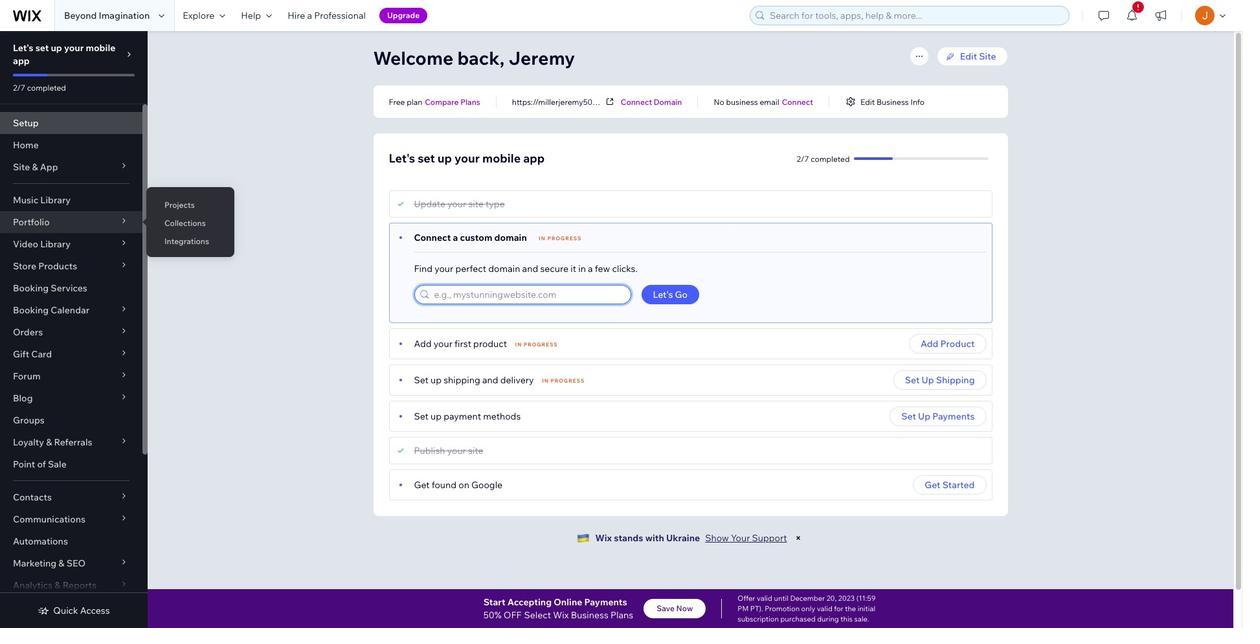 Task type: vqa. For each thing, say whether or not it's contained in the screenshot.
8 associated with 8
no



Task type: describe. For each thing, give the bounding box(es) containing it.
let's set up your mobile app inside sidebar element
[[13, 42, 116, 67]]

wix stands with ukraine show your support
[[596, 532, 787, 544]]

& for site
[[32, 161, 38, 173]]

find your perfect domain and secure it in a few clicks.
[[414, 263, 638, 275]]

pt).
[[751, 604, 764, 613]]

a for professional
[[307, 10, 312, 21]]

video library button
[[0, 233, 143, 255]]

calendar
[[51, 304, 89, 316]]

clicks.
[[612, 263, 638, 275]]

a for custom
[[453, 232, 458, 244]]

1 vertical spatial app
[[523, 151, 545, 166]]

set up payments button
[[890, 407, 987, 426]]

connect domain link
[[621, 96, 682, 108]]

let's inside let's set up your mobile app
[[13, 42, 33, 54]]

1 vertical spatial completed
[[811, 154, 850, 164]]

& for loyalty
[[46, 437, 52, 448]]

stands
[[614, 532, 644, 544]]

domain
[[654, 97, 682, 107]]

booking for booking calendar
[[13, 304, 49, 316]]

orders
[[13, 326, 43, 338]]

info
[[911, 97, 925, 107]]

shipping
[[444, 374, 481, 386]]

domain for perfect
[[489, 263, 520, 275]]

get started button
[[914, 475, 987, 495]]

connect link
[[782, 96, 814, 108]]

help
[[241, 10, 261, 21]]

start
[[484, 597, 506, 608]]

in for add your first product
[[515, 341, 522, 348]]

quick access button
[[38, 605, 110, 617]]

groups
[[13, 415, 45, 426]]

set up shipping and delivery
[[414, 374, 534, 386]]

set for set up payment methods
[[414, 411, 429, 422]]

site & app button
[[0, 156, 143, 178]]

blog button
[[0, 387, 143, 409]]

automations link
[[0, 531, 143, 553]]

get found on google
[[414, 479, 503, 491]]

set inside let's set up your mobile app
[[35, 42, 49, 54]]

promotion
[[765, 604, 800, 613]]

pm
[[738, 604, 749, 613]]

in for set up shipping and delivery
[[542, 378, 549, 384]]

2023
[[839, 594, 855, 603]]

sale.
[[855, 615, 870, 624]]

store products
[[13, 260, 77, 272]]

1 horizontal spatial mobile
[[483, 151, 521, 166]]

add for add product
[[921, 338, 939, 350]]

explore
[[183, 10, 215, 21]]

first
[[455, 338, 472, 350]]

projects link
[[146, 194, 234, 216]]

no
[[714, 97, 725, 107]]

purchased
[[781, 615, 816, 624]]

wix inside start accepting online payments 50% off select wix business plans
[[553, 610, 569, 621]]

site for update your site type
[[469, 198, 484, 210]]

marketing
[[13, 558, 56, 569]]

no business email connect
[[714, 97, 814, 107]]

initial
[[858, 604, 876, 613]]

compare
[[425, 97, 459, 107]]

music
[[13, 194, 38, 206]]

products
[[38, 260, 77, 272]]

communications button
[[0, 508, 143, 531]]

upgrade button
[[380, 8, 428, 23]]

in for connect a custom domain
[[539, 235, 546, 242]]

1 horizontal spatial let's set up your mobile app
[[389, 151, 545, 166]]

set for set up payments
[[902, 411, 916, 422]]

plans inside start accepting online payments 50% off select wix business plans
[[611, 610, 634, 621]]

hire
[[288, 10, 305, 21]]

save now button
[[644, 599, 706, 619]]

2 horizontal spatial connect
[[782, 97, 814, 107]]

music library link
[[0, 189, 143, 211]]

point of sale link
[[0, 453, 143, 475]]

connect for connect domain
[[621, 97, 652, 107]]

found
[[432, 479, 457, 491]]

offer
[[738, 594, 756, 603]]

get for get found on google
[[414, 479, 430, 491]]

delivery
[[501, 374, 534, 386]]

your for add
[[434, 338, 453, 350]]

for
[[835, 604, 844, 613]]

edit site link
[[937, 47, 1008, 66]]

site for publish your site
[[468, 445, 484, 457]]

beyond
[[64, 10, 97, 21]]

show
[[706, 532, 729, 544]]

your
[[731, 532, 750, 544]]

up inside sidebar element
[[51, 42, 62, 54]]

app inside let's set up your mobile app
[[13, 55, 30, 67]]

accepting
[[508, 597, 552, 608]]

setup
[[13, 117, 39, 129]]

gift card
[[13, 348, 52, 360]]

up for shipping
[[922, 374, 934, 386]]

gift
[[13, 348, 29, 360]]

back,
[[458, 47, 505, 69]]

2/7 completed inside sidebar element
[[13, 83, 66, 93]]

save now
[[657, 604, 693, 613]]

1 vertical spatial let's
[[389, 151, 415, 166]]

the
[[845, 604, 856, 613]]

analytics
[[13, 580, 53, 591]]

this
[[841, 615, 853, 624]]

projects
[[165, 200, 195, 210]]

add product
[[921, 338, 975, 350]]

of
[[37, 459, 46, 470]]

booking services link
[[0, 277, 143, 299]]

0 horizontal spatial and
[[483, 374, 499, 386]]

sidebar element
[[0, 31, 148, 628]]

marketing & seo button
[[0, 553, 143, 575]]

welcome back, jeremy
[[373, 47, 575, 69]]

domain for custom
[[495, 232, 527, 244]]

loyalty & referrals
[[13, 437, 92, 448]]

business
[[726, 97, 758, 107]]

0 vertical spatial valid
[[757, 594, 773, 603]]

in progress for connect a custom domain
[[539, 235, 582, 242]]

set for set up shipping
[[905, 374, 920, 386]]

started
[[943, 479, 975, 491]]

mobile inside let's set up your mobile app
[[86, 42, 116, 54]]

(11:59
[[857, 594, 876, 603]]

access
[[80, 605, 110, 617]]

december
[[791, 594, 825, 603]]

plan
[[407, 97, 423, 107]]

integrations link
[[146, 231, 234, 253]]



Task type: locate. For each thing, give the bounding box(es) containing it.
get started
[[925, 479, 975, 491]]

1 vertical spatial mobile
[[483, 151, 521, 166]]

1 vertical spatial library
[[40, 238, 71, 250]]

2 horizontal spatial a
[[588, 263, 593, 275]]

0 horizontal spatial get
[[414, 479, 430, 491]]

booking inside popup button
[[13, 304, 49, 316]]

2 add from the left
[[921, 338, 939, 350]]

site left type
[[469, 198, 484, 210]]

in
[[539, 235, 546, 242], [515, 341, 522, 348], [542, 378, 549, 384]]

0 horizontal spatial business
[[571, 610, 609, 621]]

1 horizontal spatial plans
[[611, 610, 634, 621]]

1 horizontal spatial let's
[[389, 151, 415, 166]]

0 horizontal spatial edit
[[861, 97, 875, 107]]

site
[[469, 198, 484, 210], [468, 445, 484, 457]]

business down online
[[571, 610, 609, 621]]

wix down online
[[553, 610, 569, 621]]

your right update
[[448, 198, 467, 210]]

0 horizontal spatial connect
[[414, 232, 451, 244]]

2 horizontal spatial let's
[[653, 289, 673, 301]]

up down the set up shipping button
[[918, 411, 931, 422]]

1 horizontal spatial edit
[[960, 51, 978, 62]]

payments inside button
[[933, 411, 975, 422]]

1 horizontal spatial site
[[980, 51, 997, 62]]

let's set up your mobile app up "update your site type"
[[389, 151, 545, 166]]

1 horizontal spatial payments
[[933, 411, 975, 422]]

blog
[[13, 393, 33, 404]]

and left delivery
[[483, 374, 499, 386]]

collections link
[[146, 212, 234, 234]]

2/7 inside sidebar element
[[13, 83, 25, 93]]

hire a professional link
[[280, 0, 374, 31]]

booking calendar button
[[0, 299, 143, 321]]

music library
[[13, 194, 71, 206]]

Search for tools, apps, help & more... field
[[766, 6, 1066, 25]]

1 vertical spatial site
[[13, 161, 30, 173]]

add your first product
[[414, 338, 507, 350]]

0 vertical spatial progress
[[548, 235, 582, 242]]

in right delivery
[[542, 378, 549, 384]]

wix left stands
[[596, 532, 612, 544]]

& for marketing
[[59, 558, 64, 569]]

0 horizontal spatial app
[[13, 55, 30, 67]]

& left reports on the left bottom of page
[[55, 580, 61, 591]]

0 vertical spatial in
[[539, 235, 546, 242]]

show your support button
[[706, 532, 787, 544]]

in up secure
[[539, 235, 546, 242]]

library up portfolio dropdown button
[[40, 194, 71, 206]]

0 vertical spatial a
[[307, 10, 312, 21]]

1 vertical spatial business
[[571, 610, 609, 621]]

0 vertical spatial wix
[[596, 532, 612, 544]]

0 vertical spatial domain
[[495, 232, 527, 244]]

valid up pt).
[[757, 594, 773, 603]]

your for update
[[448, 198, 467, 210]]

let's
[[13, 42, 33, 54], [389, 151, 415, 166], [653, 289, 673, 301]]

1 horizontal spatial valid
[[817, 604, 833, 613]]

get left started at the right bottom of page
[[925, 479, 941, 491]]

edit
[[960, 51, 978, 62], [861, 97, 875, 107]]

1 vertical spatial progress
[[524, 341, 558, 348]]

secure
[[540, 263, 569, 275]]

1 vertical spatial and
[[483, 374, 499, 386]]

a left custom
[[453, 232, 458, 244]]

1 add from the left
[[414, 338, 432, 350]]

progress right delivery
[[551, 378, 585, 384]]

1 horizontal spatial add
[[921, 338, 939, 350]]

connect for connect a custom domain
[[414, 232, 451, 244]]

0 horizontal spatial site
[[13, 161, 30, 173]]

analytics & reports button
[[0, 575, 143, 597]]

0 vertical spatial let's
[[13, 42, 33, 54]]

valid
[[757, 594, 773, 603], [817, 604, 833, 613]]

1 vertical spatial up
[[918, 411, 931, 422]]

0 vertical spatial up
[[922, 374, 934, 386]]

2 vertical spatial in progress
[[542, 378, 585, 384]]

completed inside sidebar element
[[27, 83, 66, 93]]

1 vertical spatial domain
[[489, 263, 520, 275]]

payment
[[444, 411, 481, 422]]

edit for edit site
[[960, 51, 978, 62]]

1 horizontal spatial set
[[418, 151, 435, 166]]

let's go
[[653, 289, 688, 301]]

add for add your first product
[[414, 338, 432, 350]]

2/7 up setup on the top
[[13, 83, 25, 93]]

site & app
[[13, 161, 58, 173]]

your down beyond
[[64, 42, 84, 54]]

1 vertical spatial plans
[[611, 610, 634, 621]]

your right the publish
[[447, 445, 466, 457]]

in progress up delivery
[[515, 341, 558, 348]]

add left "product"
[[921, 338, 939, 350]]

jeremy
[[509, 47, 575, 69]]

2 vertical spatial a
[[588, 263, 593, 275]]

0 vertical spatial library
[[40, 194, 71, 206]]

2/7 completed down the connect link
[[797, 154, 850, 164]]

plans right compare
[[461, 97, 481, 107]]

0 horizontal spatial valid
[[757, 594, 773, 603]]

progress
[[548, 235, 582, 242], [524, 341, 558, 348], [551, 378, 585, 384]]

mobile down beyond imagination
[[86, 42, 116, 54]]

1 vertical spatial wix
[[553, 610, 569, 621]]

professional
[[314, 10, 366, 21]]

2 site from the top
[[468, 445, 484, 457]]

library up products
[[40, 238, 71, 250]]

progress up delivery
[[524, 341, 558, 348]]

custom
[[460, 232, 493, 244]]

1 horizontal spatial business
[[877, 97, 909, 107]]

2 vertical spatial let's
[[653, 289, 673, 301]]

perfect
[[456, 263, 487, 275]]

with
[[646, 532, 664, 544]]

progress for connect a custom domain
[[548, 235, 582, 242]]

in progress up secure
[[539, 235, 582, 242]]

progress up it
[[548, 235, 582, 242]]

0 vertical spatial in progress
[[539, 235, 582, 242]]

subscription
[[738, 615, 779, 624]]

1 vertical spatial booking
[[13, 304, 49, 316]]

your left 'first'
[[434, 338, 453, 350]]

add product button
[[909, 334, 987, 354]]

communications
[[13, 514, 86, 525]]

and left secure
[[522, 263, 538, 275]]

let's set up your mobile app down beyond
[[13, 42, 116, 67]]

your right 'find'
[[435, 263, 454, 275]]

booking for booking services
[[13, 282, 49, 294]]

type
[[486, 198, 505, 210]]

online
[[554, 597, 583, 608]]

1 vertical spatial valid
[[817, 604, 833, 613]]

let's go button
[[642, 285, 700, 304]]

update
[[414, 198, 446, 210]]

edit inside button
[[861, 97, 875, 107]]

0 vertical spatial site
[[980, 51, 997, 62]]

0 vertical spatial app
[[13, 55, 30, 67]]

0 horizontal spatial let's set up your mobile app
[[13, 42, 116, 67]]

business left info
[[877, 97, 909, 107]]

0 vertical spatial and
[[522, 263, 538, 275]]

1 horizontal spatial completed
[[811, 154, 850, 164]]

site inside popup button
[[13, 161, 30, 173]]

google
[[472, 479, 503, 491]]

portfolio button
[[0, 211, 143, 233]]

up inside button
[[918, 411, 931, 422]]

progress for set up shipping and delivery
[[551, 378, 585, 384]]

domain right perfect
[[489, 263, 520, 275]]

connect a custom domain
[[414, 232, 527, 244]]

& left 'app' at left
[[32, 161, 38, 173]]

0 vertical spatial site
[[469, 198, 484, 210]]

plans left save
[[611, 610, 634, 621]]

2/7 down the connect link
[[797, 154, 809, 164]]

in
[[579, 263, 586, 275]]

library for music library
[[40, 194, 71, 206]]

referrals
[[54, 437, 92, 448]]

let's inside button
[[653, 289, 673, 301]]

it
[[571, 263, 577, 275]]

get for get started
[[925, 479, 941, 491]]

2 get from the left
[[925, 479, 941, 491]]

1 horizontal spatial get
[[925, 479, 941, 491]]

wix
[[596, 532, 612, 544], [553, 610, 569, 621]]

0 horizontal spatial plans
[[461, 97, 481, 107]]

business inside edit business info button
[[877, 97, 909, 107]]

marketing & seo
[[13, 558, 86, 569]]

0 horizontal spatial completed
[[27, 83, 66, 93]]

on
[[459, 479, 470, 491]]

connect up 'find'
[[414, 232, 451, 244]]

set up payment methods
[[414, 411, 521, 422]]

& right loyalty
[[46, 437, 52, 448]]

up
[[922, 374, 934, 386], [918, 411, 931, 422]]

loyalty & referrals button
[[0, 431, 143, 453]]

in progress right delivery
[[542, 378, 585, 384]]

contacts
[[13, 492, 52, 503]]

booking calendar
[[13, 304, 89, 316]]

& for analytics
[[55, 580, 61, 591]]

edit business info button
[[845, 96, 925, 108]]

1 horizontal spatial wix
[[596, 532, 612, 544]]

2 booking from the top
[[13, 304, 49, 316]]

2 library from the top
[[40, 238, 71, 250]]

0 horizontal spatial payments
[[585, 597, 627, 608]]

forum button
[[0, 365, 143, 387]]

0 vertical spatial business
[[877, 97, 909, 107]]

store
[[13, 260, 36, 272]]

1 horizontal spatial and
[[522, 263, 538, 275]]

add left 'first'
[[414, 338, 432, 350]]

0 horizontal spatial let's
[[13, 42, 33, 54]]

email
[[760, 97, 780, 107]]

1 vertical spatial in
[[515, 341, 522, 348]]

1 vertical spatial 2/7
[[797, 154, 809, 164]]

app
[[13, 55, 30, 67], [523, 151, 545, 166]]

a right in
[[588, 263, 593, 275]]

set for set up shipping and delivery
[[414, 374, 429, 386]]

site down set up payment methods
[[468, 445, 484, 457]]

store products button
[[0, 255, 143, 277]]

e.g., mystunningwebsite.com field
[[430, 286, 627, 304]]

your for find
[[435, 263, 454, 275]]

0 vertical spatial edit
[[960, 51, 978, 62]]

0 horizontal spatial mobile
[[86, 42, 116, 54]]

& left seo at the left bottom
[[59, 558, 64, 569]]

business inside start accepting online payments 50% off select wix business plans
[[571, 610, 609, 621]]

0 vertical spatial booking
[[13, 282, 49, 294]]

booking
[[13, 282, 49, 294], [13, 304, 49, 316]]

mobile up type
[[483, 151, 521, 166]]

1 vertical spatial site
[[468, 445, 484, 457]]

your up "update your site type"
[[455, 151, 480, 166]]

0 vertical spatial 2/7 completed
[[13, 83, 66, 93]]

set up payments
[[902, 411, 975, 422]]

1 horizontal spatial a
[[453, 232, 458, 244]]

1 horizontal spatial 2/7
[[797, 154, 809, 164]]

1 vertical spatial edit
[[861, 97, 875, 107]]

in progress for set up shipping and delivery
[[542, 378, 585, 384]]

up inside button
[[922, 374, 934, 386]]

0 horizontal spatial 2/7 completed
[[13, 83, 66, 93]]

up left shipping
[[922, 374, 934, 386]]

1 vertical spatial set
[[418, 151, 435, 166]]

valid up during
[[817, 604, 833, 613]]

1 vertical spatial let's set up your mobile app
[[389, 151, 545, 166]]

0 vertical spatial plans
[[461, 97, 481, 107]]

your for publish
[[447, 445, 466, 457]]

payments right online
[[585, 597, 627, 608]]

0 vertical spatial set
[[35, 42, 49, 54]]

library inside popup button
[[40, 238, 71, 250]]

booking down store
[[13, 282, 49, 294]]

1 vertical spatial 2/7 completed
[[797, 154, 850, 164]]

connect left domain
[[621, 97, 652, 107]]

0 vertical spatial mobile
[[86, 42, 116, 54]]

services
[[51, 282, 87, 294]]

loyalty
[[13, 437, 44, 448]]

2 vertical spatial progress
[[551, 378, 585, 384]]

help button
[[233, 0, 280, 31]]

1 library from the top
[[40, 194, 71, 206]]

1 vertical spatial a
[[453, 232, 458, 244]]

1 booking from the top
[[13, 282, 49, 294]]

select
[[524, 610, 551, 621]]

domain right custom
[[495, 232, 527, 244]]

get inside button
[[925, 479, 941, 491]]

support
[[752, 532, 787, 544]]

welcome
[[373, 47, 454, 69]]

set inside button
[[902, 411, 916, 422]]

connect right the 'email'
[[782, 97, 814, 107]]

booking up orders
[[13, 304, 49, 316]]

set
[[35, 42, 49, 54], [418, 151, 435, 166]]

free
[[389, 97, 405, 107]]

payments down shipping
[[933, 411, 975, 422]]

2 vertical spatial in
[[542, 378, 549, 384]]

1 horizontal spatial 2/7 completed
[[797, 154, 850, 164]]

0 vertical spatial 2/7
[[13, 83, 25, 93]]

0 vertical spatial payments
[[933, 411, 975, 422]]

2/7 completed up setup on the top
[[13, 83, 66, 93]]

get left found
[[414, 479, 430, 491]]

0 horizontal spatial set
[[35, 42, 49, 54]]

publish
[[414, 445, 445, 457]]

set inside button
[[905, 374, 920, 386]]

in right the product
[[515, 341, 522, 348]]

payments inside start accepting online payments 50% off select wix business plans
[[585, 597, 627, 608]]

1 site from the top
[[469, 198, 484, 210]]

publish your site
[[414, 445, 484, 457]]

in progress for add your first product
[[515, 341, 558, 348]]

forum
[[13, 371, 41, 382]]

0 horizontal spatial add
[[414, 338, 432, 350]]

set up shipping
[[905, 374, 975, 386]]

0 vertical spatial let's set up your mobile app
[[13, 42, 116, 67]]

1 get from the left
[[414, 479, 430, 491]]

automations
[[13, 536, 68, 547]]

only
[[802, 604, 816, 613]]

add
[[414, 338, 432, 350], [921, 338, 939, 350]]

set
[[414, 374, 429, 386], [905, 374, 920, 386], [414, 411, 429, 422], [902, 411, 916, 422]]

& inside 'popup button'
[[46, 437, 52, 448]]

edit for edit business info
[[861, 97, 875, 107]]

your inside let's set up your mobile app
[[64, 42, 84, 54]]

1 horizontal spatial app
[[523, 151, 545, 166]]

point
[[13, 459, 35, 470]]

progress for add your first product
[[524, 341, 558, 348]]

few
[[595, 263, 610, 275]]

0 horizontal spatial a
[[307, 10, 312, 21]]

a right hire
[[307, 10, 312, 21]]

0 vertical spatial completed
[[27, 83, 66, 93]]

1 vertical spatial in progress
[[515, 341, 558, 348]]

1 horizontal spatial connect
[[621, 97, 652, 107]]

0 horizontal spatial 2/7
[[13, 83, 25, 93]]

add inside button
[[921, 338, 939, 350]]

1 vertical spatial payments
[[585, 597, 627, 608]]

home
[[13, 139, 39, 151]]

go
[[675, 289, 688, 301]]

get
[[414, 479, 430, 491], [925, 479, 941, 491]]

up for payments
[[918, 411, 931, 422]]

imagination
[[99, 10, 150, 21]]

library for video library
[[40, 238, 71, 250]]

0 horizontal spatial wix
[[553, 610, 569, 621]]



